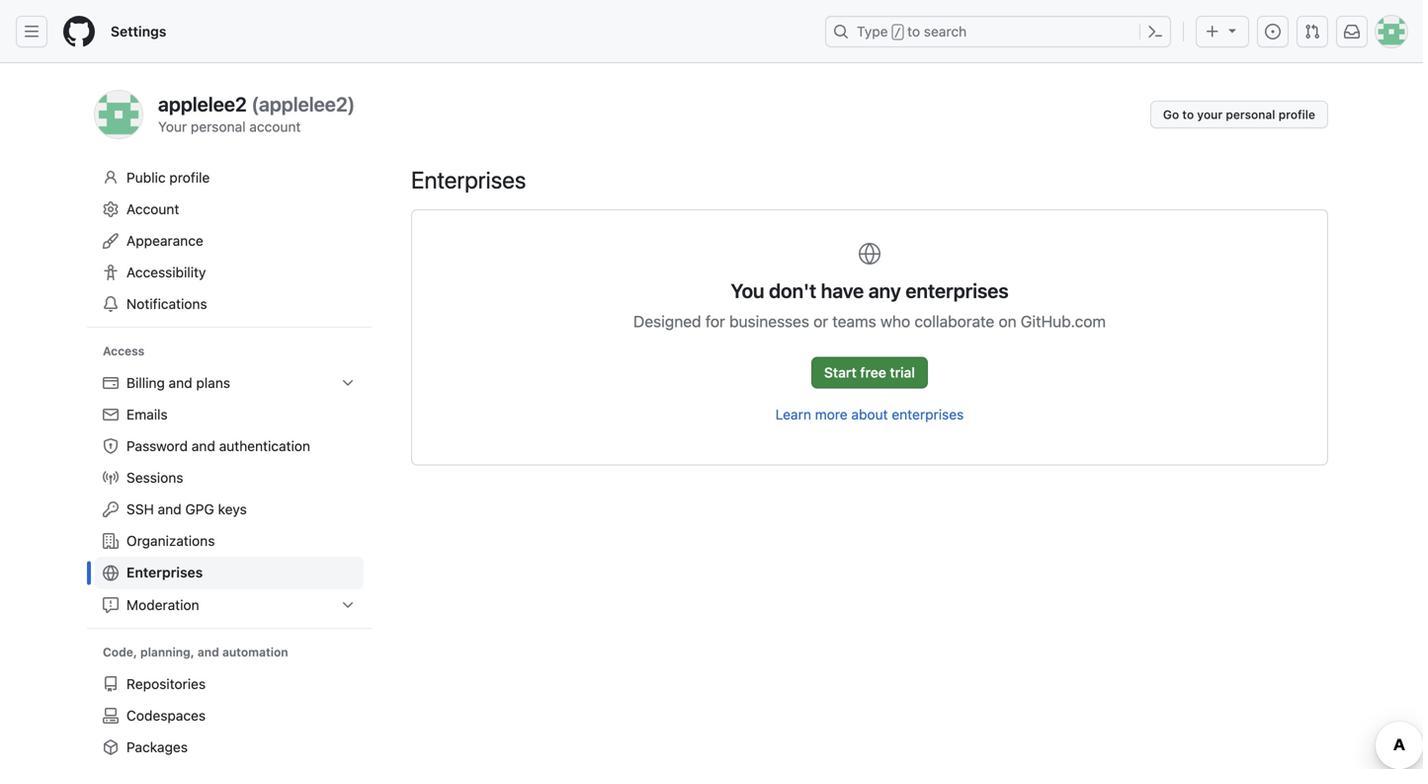 Task type: describe. For each thing, give the bounding box(es) containing it.
your
[[1197, 108, 1223, 122]]

enterprises link
[[95, 557, 364, 590]]

(applelee2)
[[251, 92, 355, 116]]

type
[[857, 23, 888, 40]]

homepage image
[[63, 16, 95, 47]]

your
[[158, 119, 187, 135]]

triangle down image
[[1224, 22, 1240, 38]]

accessibility link
[[95, 257, 364, 289]]

public profile
[[127, 169, 210, 186]]

moderation
[[127, 597, 199, 614]]

and for plans
[[169, 375, 192, 391]]

sessions link
[[95, 463, 364, 494]]

automation
[[222, 646, 288, 660]]

businesses
[[729, 312, 809, 331]]

learn more about enterprises link
[[776, 407, 964, 423]]

code, planning, and automation list
[[95, 669, 364, 770]]

organization image
[[103, 534, 119, 549]]

password and authentication link
[[95, 431, 364, 463]]

ssh and gpg keys
[[127, 502, 247, 518]]

broadcast image
[[103, 470, 119, 486]]

notifications image
[[1344, 24, 1360, 40]]

package image
[[103, 740, 119, 756]]

applelee2
[[158, 92, 247, 116]]

or
[[814, 312, 828, 331]]

codespaces image
[[103, 709, 119, 724]]

about
[[851, 407, 888, 423]]

1 horizontal spatial globe image
[[858, 242, 882, 266]]

account
[[249, 119, 301, 135]]

search
[[924, 23, 967, 40]]

bell image
[[103, 296, 119, 312]]

teams
[[832, 312, 876, 331]]

plus image
[[1205, 24, 1221, 40]]

sessions
[[127, 470, 183, 486]]

start free trial
[[824, 365, 915, 381]]

1 horizontal spatial enterprises
[[411, 166, 526, 194]]

go
[[1163, 108, 1179, 122]]

access
[[103, 344, 144, 358]]

and for gpg
[[158, 502, 181, 518]]

to inside go to your personal profile link
[[1182, 108, 1194, 122]]

packages link
[[95, 732, 364, 764]]

shield lock image
[[103, 439, 119, 455]]

notifications
[[127, 296, 207, 312]]

you
[[731, 279, 764, 302]]

repositories link
[[95, 669, 364, 701]]

appearance
[[127, 233, 203, 249]]

command palette image
[[1147, 24, 1163, 40]]

repo image
[[103, 677, 119, 693]]

personal for (applelee2)
[[191, 119, 246, 135]]

gpg
[[185, 502, 214, 518]]

emails link
[[95, 399, 364, 431]]

for
[[705, 312, 725, 331]]

learn
[[776, 407, 811, 423]]

billing and plans
[[127, 375, 230, 391]]

go to your personal profile
[[1163, 108, 1315, 122]]

account link
[[95, 194, 364, 225]]

and up repositories link
[[197, 646, 219, 660]]

access list
[[95, 368, 364, 622]]

billing
[[127, 375, 165, 391]]

start free trial link
[[811, 357, 928, 389]]

type / to search
[[857, 23, 967, 40]]

accessibility image
[[103, 265, 119, 281]]

settings
[[111, 23, 166, 40]]

password and authentication
[[127, 438, 310, 455]]

/
[[894, 26, 901, 40]]

any
[[869, 279, 901, 302]]



Task type: locate. For each thing, give the bounding box(es) containing it.
go to your personal profile link
[[1150, 101, 1328, 128]]

codespaces
[[127, 708, 206, 724]]

settings link
[[103, 16, 174, 47]]

git pull request image
[[1305, 24, 1320, 40]]

paintbrush image
[[103, 233, 119, 249]]

mail image
[[103, 407, 119, 423]]

packages
[[127, 740, 188, 756]]

moderation button
[[95, 590, 364, 622]]

organizations link
[[95, 526, 364, 557]]

you don't have any enterprises designed for businesses or teams who collaborate on github.com
[[633, 279, 1106, 331]]

and right ssh
[[158, 502, 181, 518]]

globe image
[[858, 242, 882, 266], [103, 566, 119, 582]]

planning,
[[140, 646, 194, 660]]

person image
[[103, 170, 119, 186]]

applelee2 (applelee2) your personal account
[[158, 92, 355, 135]]

enterprises inside you don't have any enterprises designed for businesses or teams who collaborate on github.com
[[906, 279, 1009, 302]]

and down emails link
[[192, 438, 215, 455]]

to right go
[[1182, 108, 1194, 122]]

1 horizontal spatial personal
[[1226, 108, 1275, 122]]

profile down git pull request icon
[[1279, 108, 1315, 122]]

accessibility
[[127, 264, 206, 281]]

0 vertical spatial enterprises
[[906, 279, 1009, 302]]

keys
[[218, 502, 247, 518]]

who
[[880, 312, 910, 331]]

account
[[127, 201, 179, 217]]

1 vertical spatial globe image
[[103, 566, 119, 582]]

billing and plans button
[[95, 368, 364, 399]]

password
[[127, 438, 188, 455]]

enterprises up "collaborate"
[[906, 279, 1009, 302]]

codespaces link
[[95, 701, 364, 732]]

and
[[169, 375, 192, 391], [192, 438, 215, 455], [158, 502, 181, 518], [197, 646, 219, 660]]

ssh and gpg keys link
[[95, 494, 364, 526]]

0 horizontal spatial globe image
[[103, 566, 119, 582]]

personal
[[1226, 108, 1275, 122], [191, 119, 246, 135]]

more
[[815, 407, 848, 423]]

to right the /
[[907, 23, 920, 40]]

code,
[[103, 646, 137, 660]]

and left plans
[[169, 375, 192, 391]]

0 vertical spatial profile
[[1279, 108, 1315, 122]]

repositories
[[127, 676, 206, 693]]

authentication
[[219, 438, 310, 455]]

and inside "link"
[[192, 438, 215, 455]]

personal down applelee2 at the left
[[191, 119, 246, 135]]

1 vertical spatial profile
[[169, 169, 210, 186]]

profile right public
[[169, 169, 210, 186]]

issue opened image
[[1265, 24, 1281, 40]]

learn more about enterprises
[[776, 407, 964, 423]]

personal inside applelee2 (applelee2) your personal account
[[191, 119, 246, 135]]

globe image down organization icon
[[103, 566, 119, 582]]

1 horizontal spatial to
[[1182, 108, 1194, 122]]

start
[[824, 365, 857, 381]]

0 horizontal spatial personal
[[191, 119, 246, 135]]

and for authentication
[[192, 438, 215, 455]]

emails
[[127, 407, 168, 423]]

and inside dropdown button
[[169, 375, 192, 391]]

notifications link
[[95, 289, 364, 320]]

1 vertical spatial enterprises
[[127, 565, 203, 581]]

collaborate
[[915, 312, 994, 331]]

enterprises inside "link"
[[127, 565, 203, 581]]

globe image up any
[[858, 242, 882, 266]]

0 horizontal spatial profile
[[169, 169, 210, 186]]

1 vertical spatial to
[[1182, 108, 1194, 122]]

globe image inside enterprises "link"
[[103, 566, 119, 582]]

0 horizontal spatial enterprises
[[127, 565, 203, 581]]

profile
[[1279, 108, 1315, 122], [169, 169, 210, 186]]

gear image
[[103, 202, 119, 217]]

to
[[907, 23, 920, 40], [1182, 108, 1194, 122]]

designed
[[633, 312, 701, 331]]

github.com
[[1021, 312, 1106, 331]]

public profile link
[[95, 162, 364, 194]]

0 vertical spatial globe image
[[858, 242, 882, 266]]

enterprises
[[411, 166, 526, 194], [127, 565, 203, 581]]

trial
[[890, 365, 915, 381]]

ssh
[[127, 502, 154, 518]]

enterprises
[[906, 279, 1009, 302], [892, 407, 964, 423]]

0 vertical spatial enterprises
[[411, 166, 526, 194]]

don't
[[769, 279, 816, 302]]

appearance link
[[95, 225, 364, 257]]

personal for to
[[1226, 108, 1275, 122]]

free
[[860, 365, 886, 381]]

key image
[[103, 502, 119, 518]]

on
[[999, 312, 1017, 331]]

public
[[127, 169, 166, 186]]

0 vertical spatial to
[[907, 23, 920, 40]]

plans
[[196, 375, 230, 391]]

personal right your
[[1226, 108, 1275, 122]]

1 horizontal spatial profile
[[1279, 108, 1315, 122]]

code, planning, and automation
[[103, 646, 288, 660]]

have
[[821, 279, 864, 302]]

@applelee2 image
[[95, 91, 142, 138]]

organizations
[[127, 533, 215, 549]]

enterprises down trial
[[892, 407, 964, 423]]

1 vertical spatial enterprises
[[892, 407, 964, 423]]

0 horizontal spatial to
[[907, 23, 920, 40]]



Task type: vqa. For each thing, say whether or not it's contained in the screenshot.
rightmost 'Enterprises'
yes



